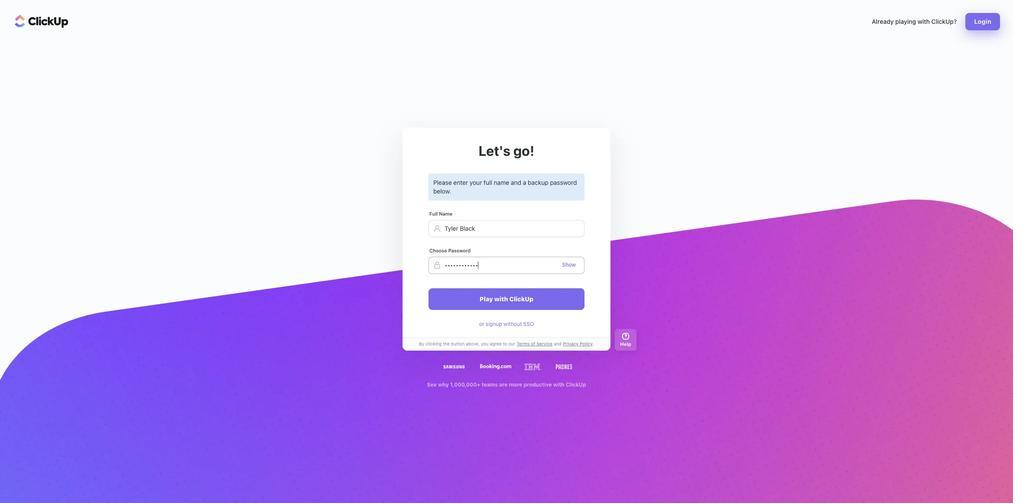 Task type: locate. For each thing, give the bounding box(es) containing it.
password
[[550, 179, 577, 187]]

policy
[[580, 342, 593, 347]]

go!
[[513, 143, 535, 159]]

teams
[[482, 382, 498, 388]]

clickup inside play with clickup button
[[509, 295, 533, 303]]

privacy
[[563, 342, 579, 347]]

help
[[620, 342, 631, 347]]

let's go!
[[479, 143, 535, 159]]

name
[[439, 211, 453, 217]]

above,
[[466, 342, 480, 347]]

0 horizontal spatial and
[[511, 179, 521, 187]]

1 vertical spatial with
[[494, 295, 508, 303]]

you
[[481, 342, 489, 347]]

0 vertical spatial and
[[511, 179, 521, 187]]

1 horizontal spatial with
[[553, 382, 565, 388]]

please
[[433, 179, 452, 187]]

with right the productive
[[553, 382, 565, 388]]

1 horizontal spatial clickup
[[566, 382, 586, 388]]

and left privacy
[[554, 342, 562, 347]]

by clicking the button above, you agree to our terms of service and privacy policy .
[[419, 342, 594, 347]]

already playing with clickup?
[[872, 18, 957, 25]]

clickup?
[[931, 18, 957, 25]]

productive
[[524, 382, 552, 388]]

clickup up sso on the bottom right
[[509, 295, 533, 303]]

.
[[593, 342, 594, 347]]

login link
[[966, 13, 1000, 30]]

to
[[503, 342, 507, 347]]

full
[[429, 211, 438, 217]]

choose password
[[429, 248, 471, 253]]

1 vertical spatial clickup
[[566, 382, 586, 388]]

login
[[974, 18, 992, 25]]

1,000,000+
[[450, 382, 480, 388]]

and
[[511, 179, 521, 187], [554, 342, 562, 347]]

full name
[[429, 211, 453, 217]]

are
[[499, 382, 508, 388]]

1 horizontal spatial and
[[554, 342, 562, 347]]

0 horizontal spatial clickup
[[509, 295, 533, 303]]

play with clickup button
[[429, 288, 585, 310]]

play with clickup
[[480, 295, 533, 303]]

clickup - home image
[[15, 15, 68, 28]]

service
[[537, 342, 553, 347]]

clickup right the productive
[[566, 382, 586, 388]]

by
[[419, 342, 424, 347]]

and left the a
[[511, 179, 521, 187]]

0 vertical spatial clickup
[[509, 295, 533, 303]]

privacy policy link
[[562, 341, 593, 348]]

2 vertical spatial with
[[553, 382, 565, 388]]

with
[[918, 18, 930, 25], [494, 295, 508, 303], [553, 382, 565, 388]]

password
[[448, 248, 471, 253]]

with right the playing at the right of the page
[[918, 18, 930, 25]]

clickup
[[509, 295, 533, 303], [566, 382, 586, 388]]

Choose Password password field
[[429, 257, 585, 274]]

signup
[[486, 321, 502, 327]]

or signup without sso
[[479, 321, 534, 327]]

with inside button
[[494, 295, 508, 303]]

already
[[872, 18, 894, 25]]

below.
[[433, 188, 451, 195]]

or
[[479, 321, 484, 327]]

show
[[562, 262, 576, 268]]

with right play
[[494, 295, 508, 303]]

2 horizontal spatial with
[[918, 18, 930, 25]]

0 horizontal spatial with
[[494, 295, 508, 303]]



Task type: vqa. For each thing, say whether or not it's contained in the screenshot.
trash LINK
no



Task type: describe. For each thing, give the bounding box(es) containing it.
1 vertical spatial and
[[554, 342, 562, 347]]

playing
[[895, 18, 916, 25]]

terms of service link
[[515, 341, 554, 348]]

please enter your full name and a backup password below.
[[433, 179, 577, 195]]

play
[[480, 295, 493, 303]]

a
[[523, 179, 526, 187]]

why
[[438, 382, 449, 388]]

without
[[504, 321, 522, 327]]

terms
[[517, 342, 530, 347]]

name
[[494, 179, 509, 187]]

let's
[[479, 143, 511, 159]]

see
[[427, 382, 437, 388]]

button
[[451, 342, 465, 347]]

show link
[[562, 262, 576, 268]]

full
[[484, 179, 492, 187]]

or signup without sso link
[[479, 321, 534, 328]]

see why 1,000,000+ teams are more productive with clickup
[[427, 382, 586, 388]]

agree
[[490, 342, 502, 347]]

more
[[509, 382, 522, 388]]

clicking
[[426, 342, 442, 347]]

choose
[[429, 248, 447, 253]]

sign up element
[[429, 174, 585, 310]]

sso
[[523, 321, 534, 327]]

help link
[[615, 329, 637, 351]]

of
[[531, 342, 535, 347]]

backup
[[528, 179, 549, 187]]

our
[[508, 342, 515, 347]]

your
[[470, 179, 482, 187]]

and inside please enter your full name and a backup password below.
[[511, 179, 521, 187]]

the
[[443, 342, 450, 347]]

0 vertical spatial with
[[918, 18, 930, 25]]

enter
[[453, 179, 468, 187]]



